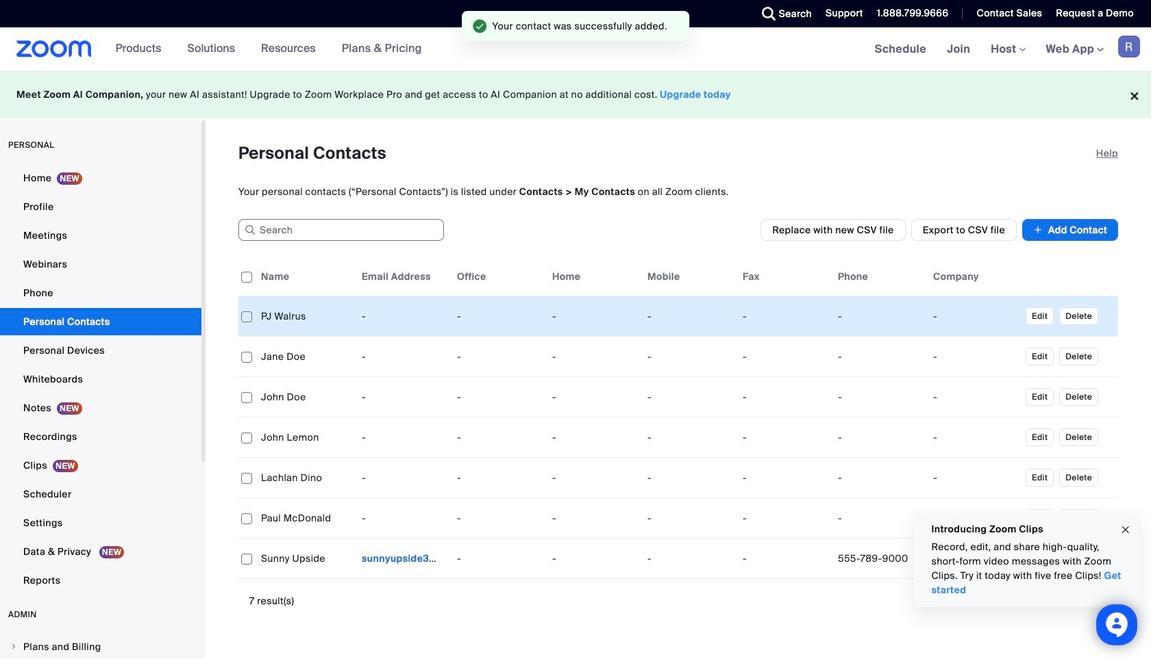 Task type: vqa. For each thing, say whether or not it's contained in the screenshot.
Profile picture at the top right of the page
yes



Task type: locate. For each thing, give the bounding box(es) containing it.
product information navigation
[[105, 27, 432, 71]]

menu item
[[0, 635, 201, 660]]

add image
[[1033, 223, 1043, 237]]

profile picture image
[[1118, 36, 1140, 58]]

Search Contacts Input text field
[[238, 219, 444, 241]]

application
[[238, 258, 1118, 580]]

right image
[[10, 643, 18, 652]]

banner
[[0, 27, 1151, 72]]

footer
[[0, 71, 1151, 119]]

cell
[[833, 303, 928, 330], [928, 303, 1023, 330], [833, 343, 928, 371], [928, 343, 1023, 371], [833, 384, 928, 411], [928, 384, 1023, 411], [833, 424, 928, 452], [928, 424, 1023, 452], [833, 465, 928, 492], [928, 465, 1023, 492], [833, 505, 928, 532], [928, 505, 1023, 532], [356, 545, 452, 573], [833, 545, 928, 573], [928, 545, 1023, 573]]

zoom logo image
[[16, 40, 92, 58]]



Task type: describe. For each thing, give the bounding box(es) containing it.
close image
[[1120, 523, 1131, 538]]

personal menu menu
[[0, 164, 201, 596]]

success image
[[473, 19, 487, 33]]

meetings navigation
[[865, 27, 1151, 72]]



